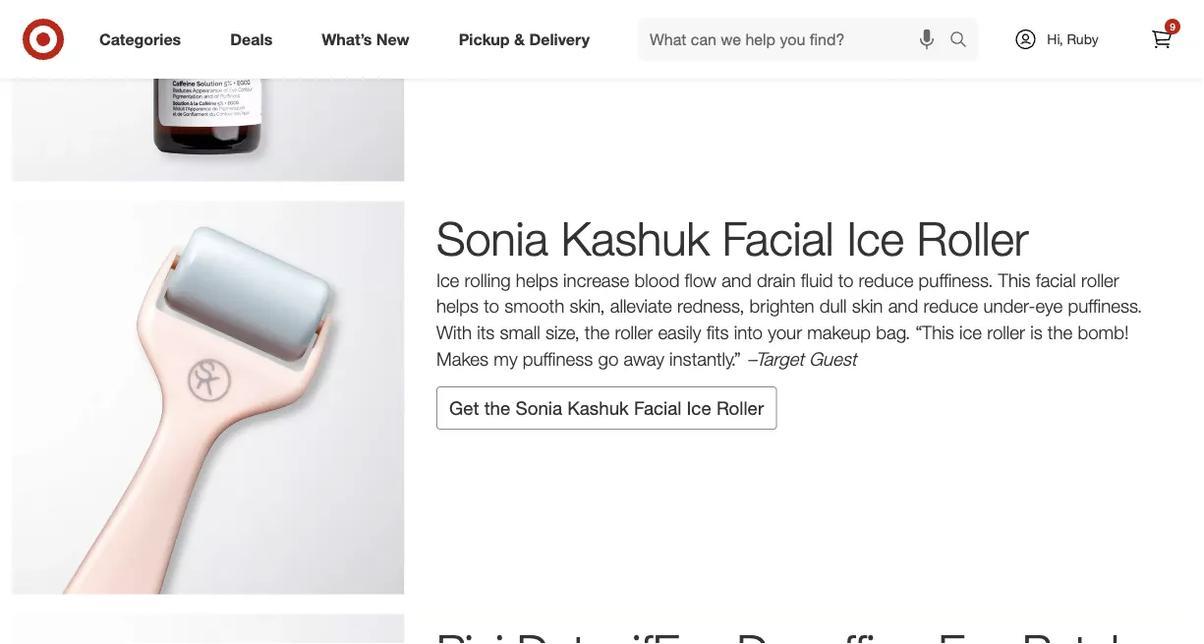 Task type: describe. For each thing, give the bounding box(es) containing it.
flow
[[685, 268, 717, 291]]

pickup
[[459, 30, 510, 49]]

away
[[624, 348, 665, 370]]

categories link
[[83, 18, 206, 61]]

skin,
[[570, 295, 605, 317]]

sonia kashuk facial ice roller
[[437, 210, 1029, 266]]

alleviate
[[610, 295, 673, 317]]

what's
[[322, 30, 372, 49]]

small
[[500, 321, 541, 344]]

9
[[1171, 20, 1176, 32]]

drain
[[757, 268, 796, 291]]

what's new link
[[305, 18, 434, 61]]

hi,
[[1048, 30, 1064, 48]]

makeup
[[808, 321, 871, 344]]

skin
[[852, 295, 884, 317]]

search
[[941, 32, 989, 51]]

smooth
[[505, 295, 565, 317]]

2 horizontal spatial the
[[1048, 321, 1073, 344]]

brighten
[[750, 295, 815, 317]]

categories
[[99, 30, 181, 49]]

instantly."
[[670, 348, 741, 370]]

blood
[[635, 268, 680, 291]]

1 horizontal spatial and
[[889, 295, 919, 317]]

0 horizontal spatial reduce
[[859, 268, 914, 291]]

hi, ruby
[[1048, 30, 1099, 48]]

under-
[[984, 295, 1036, 317]]

1 vertical spatial to
[[484, 295, 500, 317]]

what's new
[[322, 30, 410, 49]]

fits
[[707, 321, 729, 344]]

ice inside ice rolling helps increase blood flow and drain fluid to reduce puffiness. this facial roller helps to smooth skin, alleviate redness, brighten dull skin and reduce under-eye puffiness. with its small size, the roller easily fits into your makeup bag. "this ice roller is the bomb! makes my puffiness go away instantly."
[[437, 268, 460, 291]]

your
[[768, 321, 803, 344]]

–target guest
[[746, 348, 857, 370]]

increase
[[564, 268, 630, 291]]

1 horizontal spatial roller
[[917, 210, 1029, 266]]

deals
[[230, 30, 273, 49]]

pickup & delivery
[[459, 30, 590, 49]]

go
[[598, 348, 619, 370]]

search button
[[941, 18, 989, 65]]

ruby
[[1068, 30, 1099, 48]]

1 horizontal spatial helps
[[516, 268, 559, 291]]

get the sonia kashuk facial ice roller button
[[437, 387, 777, 430]]

redness,
[[678, 295, 745, 317]]

0 horizontal spatial puffiness.
[[919, 268, 994, 291]]

fluid
[[801, 268, 834, 291]]

1 horizontal spatial facial
[[723, 210, 834, 266]]

new
[[377, 30, 410, 49]]

9 link
[[1141, 18, 1184, 61]]

deals link
[[214, 18, 297, 61]]

–target
[[746, 348, 804, 370]]

kashuk inside "get the sonia kashuk facial ice roller" "button"
[[568, 397, 629, 419]]



Task type: vqa. For each thing, say whether or not it's contained in the screenshot.
this
yes



Task type: locate. For each thing, give the bounding box(es) containing it.
"this
[[916, 321, 955, 344]]

0 horizontal spatial and
[[722, 268, 752, 291]]

1 horizontal spatial puffiness.
[[1069, 295, 1143, 317]]

dull
[[820, 295, 847, 317]]

pickup & delivery link
[[442, 18, 615, 61]]

1 horizontal spatial reduce
[[924, 295, 979, 317]]

roller down under-
[[988, 321, 1026, 344]]

What can we help you find? suggestions appear below search field
[[638, 18, 955, 61]]

ice up skin
[[847, 210, 905, 266]]

1 vertical spatial puffiness.
[[1069, 295, 1143, 317]]

helps
[[516, 268, 559, 291], [437, 295, 479, 317]]

roller
[[1082, 268, 1120, 291], [615, 321, 653, 344], [988, 321, 1026, 344]]

1 vertical spatial facial
[[634, 397, 682, 419]]

1 horizontal spatial ice
[[687, 397, 712, 419]]

0 horizontal spatial to
[[484, 295, 500, 317]]

0 vertical spatial ice
[[847, 210, 905, 266]]

its
[[477, 321, 495, 344]]

this
[[999, 268, 1031, 291]]

2 horizontal spatial roller
[[1082, 268, 1120, 291]]

ice down instantly."
[[687, 397, 712, 419]]

delivery
[[530, 30, 590, 49]]

kashuk
[[561, 210, 710, 266], [568, 397, 629, 419]]

reduce up "this at the right
[[924, 295, 979, 317]]

0 vertical spatial kashuk
[[561, 210, 710, 266]]

to right fluid
[[839, 268, 854, 291]]

2 vertical spatial ice
[[687, 397, 712, 419]]

0 vertical spatial roller
[[917, 210, 1029, 266]]

sonia down puffiness on the bottom left of page
[[516, 397, 563, 419]]

sonia up rolling
[[437, 210, 549, 266]]

1 vertical spatial roller
[[717, 397, 764, 419]]

0 vertical spatial reduce
[[859, 268, 914, 291]]

to
[[839, 268, 854, 291], [484, 295, 500, 317]]

roller right "facial"
[[1082, 268, 1120, 291]]

1 horizontal spatial to
[[839, 268, 854, 291]]

1 vertical spatial helps
[[437, 295, 479, 317]]

0 vertical spatial puffiness.
[[919, 268, 994, 291]]

eye
[[1036, 295, 1063, 317]]

the right get
[[485, 397, 511, 419]]

easily
[[658, 321, 702, 344]]

the
[[585, 321, 610, 344], [1048, 321, 1073, 344], [485, 397, 511, 419]]

ice inside "button"
[[687, 397, 712, 419]]

and right flow at the top
[[722, 268, 752, 291]]

0 vertical spatial helps
[[516, 268, 559, 291]]

the inside "button"
[[485, 397, 511, 419]]

size,
[[546, 321, 580, 344]]

ice
[[847, 210, 905, 266], [437, 268, 460, 291], [687, 397, 712, 419]]

roller down alleviate
[[615, 321, 653, 344]]

and
[[722, 268, 752, 291], [889, 295, 919, 317]]

0 vertical spatial sonia
[[437, 210, 549, 266]]

roller up this
[[917, 210, 1029, 266]]

the right is
[[1048, 321, 1073, 344]]

bomb!
[[1078, 321, 1130, 344]]

to down rolling
[[484, 295, 500, 317]]

helps up smooth
[[516, 268, 559, 291]]

rolling
[[465, 268, 511, 291]]

kashuk up blood
[[561, 210, 710, 266]]

puffiness.
[[919, 268, 994, 291], [1069, 295, 1143, 317]]

2 horizontal spatial ice
[[847, 210, 905, 266]]

kashuk down go
[[568, 397, 629, 419]]

and up bag.
[[889, 295, 919, 317]]

0 horizontal spatial roller
[[717, 397, 764, 419]]

1 vertical spatial sonia
[[516, 397, 563, 419]]

helps up with
[[437, 295, 479, 317]]

roller
[[917, 210, 1029, 266], [717, 397, 764, 419]]

reduce
[[859, 268, 914, 291], [924, 295, 979, 317]]

facial inside "get the sonia kashuk facial ice roller" "button"
[[634, 397, 682, 419]]

0 horizontal spatial the
[[485, 397, 511, 419]]

1 vertical spatial ice
[[437, 268, 460, 291]]

my
[[494, 348, 518, 370]]

facial
[[1036, 268, 1077, 291]]

1 vertical spatial kashuk
[[568, 397, 629, 419]]

into
[[735, 321, 763, 344]]

1 horizontal spatial the
[[585, 321, 610, 344]]

1 vertical spatial reduce
[[924, 295, 979, 317]]

guest
[[809, 348, 857, 370]]

facial
[[723, 210, 834, 266], [634, 397, 682, 419]]

1 horizontal spatial roller
[[988, 321, 1026, 344]]

0 horizontal spatial helps
[[437, 295, 479, 317]]

1 vertical spatial and
[[889, 295, 919, 317]]

ice left rolling
[[437, 268, 460, 291]]

get
[[449, 397, 479, 419]]

with
[[437, 321, 472, 344]]

roller inside "button"
[[717, 397, 764, 419]]

0 horizontal spatial roller
[[615, 321, 653, 344]]

0 horizontal spatial facial
[[634, 397, 682, 419]]

sonia
[[437, 210, 549, 266], [516, 397, 563, 419]]

facial down away on the right of page
[[634, 397, 682, 419]]

&
[[514, 30, 525, 49]]

0 vertical spatial facial
[[723, 210, 834, 266]]

0 vertical spatial and
[[722, 268, 752, 291]]

ice rolling helps increase blood flow and drain fluid to reduce puffiness. this facial roller helps to smooth skin, alleviate redness, brighten dull skin and reduce under-eye puffiness. with its small size, the roller easily fits into your makeup bag. "this ice roller is the bomb! makes my puffiness go away instantly."
[[437, 268, 1143, 370]]

makes
[[437, 348, 489, 370]]

puffiness. up 'ice' at right
[[919, 268, 994, 291]]

0 horizontal spatial ice
[[437, 268, 460, 291]]

get the sonia kashuk facial ice roller
[[449, 397, 764, 419]]

is
[[1031, 321, 1043, 344]]

bag.
[[877, 321, 911, 344]]

reduce up skin
[[859, 268, 914, 291]]

0 vertical spatial to
[[839, 268, 854, 291]]

roller down –target
[[717, 397, 764, 419]]

ice
[[960, 321, 983, 344]]

facial up drain
[[723, 210, 834, 266]]

puffiness
[[523, 348, 593, 370]]

the down skin,
[[585, 321, 610, 344]]

sonia inside "button"
[[516, 397, 563, 419]]

puffiness. up bomb!
[[1069, 295, 1143, 317]]



